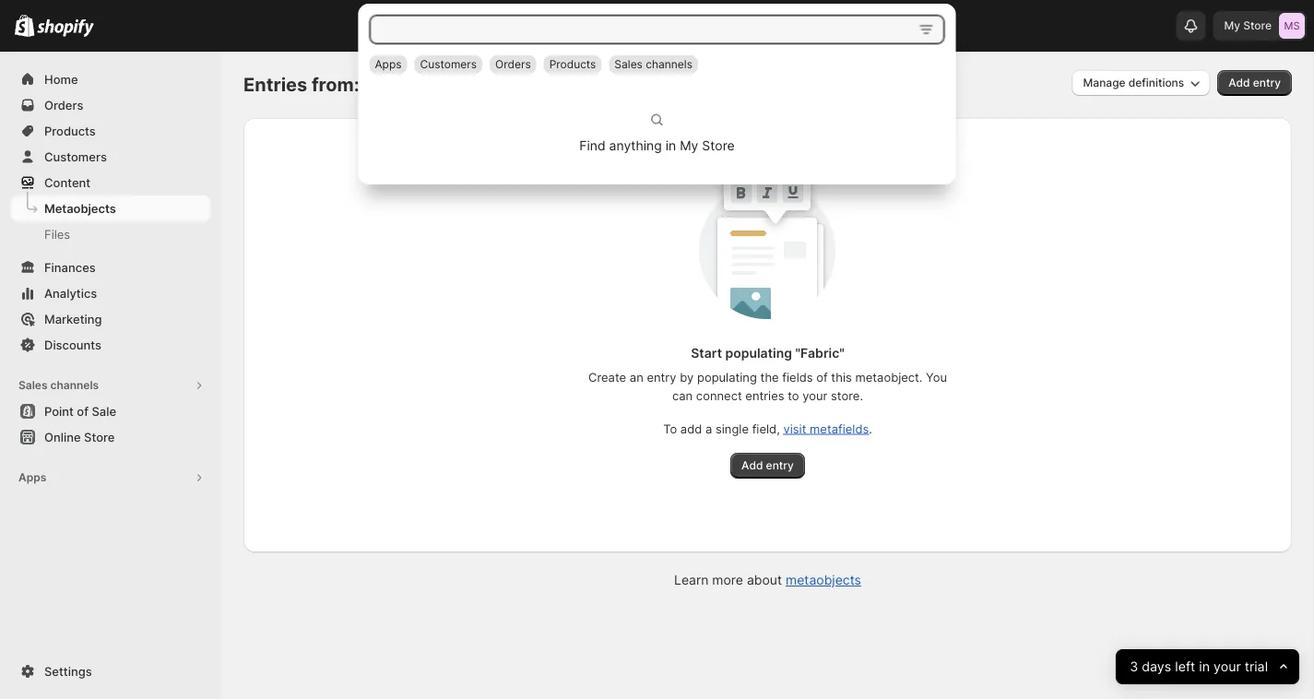 Task type: describe. For each thing, give the bounding box(es) containing it.
learn more about metaobjects
[[674, 572, 861, 588]]

files link
[[11, 221, 210, 247]]

1 horizontal spatial sales channels button
[[609, 55, 698, 74]]

anything
[[609, 138, 662, 154]]

settings link
[[11, 658, 210, 684]]

channels for the right 'sales channels' button
[[646, 58, 693, 71]]

sales channels for 'sales channels' button to the left
[[18, 379, 99, 392]]

Search text field
[[394, 15, 910, 44]]

products button
[[544, 55, 602, 74]]

metaobjects
[[44, 201, 116, 215]]

1 horizontal spatial apps button
[[369, 55, 407, 74]]

orders
[[495, 58, 531, 71]]

you
[[926, 370, 947, 384]]

add
[[680, 421, 702, 436]]

of
[[816, 370, 828, 384]]

k
[[909, 18, 917, 33]]

can
[[672, 388, 693, 403]]

shopify image
[[37, 19, 94, 37]]

entries
[[745, 388, 784, 403]]

⌘
[[895, 18, 906, 33]]

populating inside create an entry by populating the fields of this metaobject. you can connect entries to your store.
[[697, 370, 757, 384]]

metaobjects
[[786, 572, 861, 588]]

settings
[[44, 664, 92, 678]]

my
[[680, 138, 699, 154]]

content
[[44, 175, 91, 190]]

store.
[[831, 388, 863, 403]]

to add a single field, visit metafields .
[[663, 421, 872, 436]]

single
[[716, 421, 749, 436]]

to
[[788, 388, 799, 403]]

find
[[579, 138, 606, 154]]

to
[[663, 421, 677, 436]]

0 vertical spatial populating
[[725, 345, 792, 361]]

create
[[588, 370, 626, 384]]

connect
[[696, 388, 742, 403]]

about
[[747, 572, 782, 588]]

start populating "fabric"
[[691, 345, 845, 361]]

"fabric"
[[795, 345, 845, 361]]

add for leftmost the add entry link
[[742, 459, 763, 472]]

2 horizontal spatial entry
[[1253, 76, 1281, 89]]

add for the right the add entry link
[[1229, 76, 1250, 89]]

content link
[[11, 170, 210, 196]]

sales for the right 'sales channels' button
[[615, 58, 643, 71]]

discounts link
[[11, 332, 210, 358]]

1 horizontal spatial add entry link
[[1218, 70, 1292, 96]]

the
[[760, 370, 779, 384]]



Task type: locate. For each thing, give the bounding box(es) containing it.
add entry link
[[1218, 70, 1292, 96], [731, 453, 805, 479]]

1 vertical spatial add entry link
[[731, 453, 805, 479]]

files
[[44, 227, 70, 241]]

a
[[706, 421, 712, 436]]

metaobject.
[[855, 370, 923, 384]]

metaobjects link
[[786, 572, 861, 588]]

1 vertical spatial sales channels button
[[11, 373, 210, 398]]

sales channels
[[615, 58, 693, 71], [18, 379, 99, 392]]

sales for 'sales channels' button to the left
[[18, 379, 48, 392]]

1 vertical spatial add entry
[[742, 459, 794, 472]]

1 horizontal spatial sales channels
[[615, 58, 693, 71]]

0 horizontal spatial add entry link
[[731, 453, 805, 479]]

0 horizontal spatial sales channels button
[[11, 373, 210, 398]]

an
[[630, 370, 644, 384]]

0 horizontal spatial channels
[[50, 379, 99, 392]]

products
[[549, 58, 596, 71]]

1 vertical spatial sales channels
[[18, 379, 99, 392]]

sales channels down discounts
[[18, 379, 99, 392]]

sales channels button down discounts link
[[11, 373, 210, 398]]

0 vertical spatial add
[[1229, 76, 1250, 89]]

search
[[420, 18, 459, 33]]

customers button
[[415, 55, 482, 74]]

1 horizontal spatial channels
[[646, 58, 693, 71]]

visit
[[783, 421, 806, 436]]

1 horizontal spatial add
[[1229, 76, 1250, 89]]

1 vertical spatial channels
[[50, 379, 99, 392]]

entries from:
[[243, 73, 359, 96]]

sales
[[615, 58, 643, 71], [18, 379, 48, 392]]

home
[[44, 72, 78, 86]]

visit metafields link
[[783, 421, 869, 436]]

0 vertical spatial add entry link
[[1218, 70, 1292, 96]]

0 horizontal spatial add entry
[[742, 459, 794, 472]]

⌘ k
[[895, 18, 917, 33]]

0 horizontal spatial apps
[[18, 471, 46, 484]]

add
[[1229, 76, 1250, 89], [742, 459, 763, 472]]

channels down discounts
[[50, 379, 99, 392]]

discounts
[[44, 338, 101, 352]]

entries
[[243, 73, 307, 96]]

sales channels for the right 'sales channels' button
[[615, 58, 693, 71]]

1 horizontal spatial sales
[[615, 58, 643, 71]]

0 vertical spatial sales channels
[[615, 58, 693, 71]]

channels down "search" text field
[[646, 58, 693, 71]]

populating up 'connect'
[[697, 370, 757, 384]]

0 horizontal spatial sales
[[18, 379, 48, 392]]

0 vertical spatial apps
[[375, 58, 402, 71]]

apps
[[375, 58, 402, 71], [18, 471, 46, 484]]

metafields
[[810, 421, 869, 436]]

in
[[666, 138, 676, 154]]

sales channels button
[[609, 55, 698, 74], [11, 373, 210, 398]]

0 vertical spatial entry
[[1253, 76, 1281, 89]]

0 vertical spatial apps button
[[369, 55, 407, 74]]

add entry for the right the add entry link
[[1229, 76, 1281, 89]]

orders button
[[490, 55, 536, 74]]

home link
[[11, 66, 210, 92]]

sales channels button down "search" text field
[[609, 55, 698, 74]]

channels for 'sales channels' button to the left
[[50, 379, 99, 392]]

1 horizontal spatial entry
[[766, 459, 794, 472]]

create an entry by populating the fields of this metaobject. you can connect entries to your store.
[[588, 370, 947, 403]]

1 vertical spatial apps
[[18, 471, 46, 484]]

0 horizontal spatial apps button
[[11, 465, 210, 491]]

fields
[[782, 370, 813, 384]]

add entry
[[1229, 76, 1281, 89], [742, 459, 794, 472]]

0 horizontal spatial entry
[[647, 370, 677, 384]]

populating
[[725, 345, 792, 361], [697, 370, 757, 384]]

0 vertical spatial add entry
[[1229, 76, 1281, 89]]

channels
[[646, 58, 693, 71], [50, 379, 99, 392]]

entry inside create an entry by populating the fields of this metaobject. you can connect entries to your store.
[[647, 370, 677, 384]]

customers
[[420, 58, 477, 71]]

add entry for leftmost the add entry link
[[742, 459, 794, 472]]

populating up the
[[725, 345, 792, 361]]

2 vertical spatial entry
[[766, 459, 794, 472]]

learn
[[674, 572, 709, 588]]

sales down "search" text field
[[615, 58, 643, 71]]

by
[[680, 370, 694, 384]]

more
[[712, 572, 743, 588]]

.
[[869, 421, 872, 436]]

1 vertical spatial add
[[742, 459, 763, 472]]

1 vertical spatial sales
[[18, 379, 48, 392]]

0 horizontal spatial sales channels
[[18, 379, 99, 392]]

metaobjects link
[[11, 196, 210, 221]]

1 horizontal spatial add entry
[[1229, 76, 1281, 89]]

apps button
[[369, 55, 407, 74], [11, 465, 210, 491]]

entry
[[1253, 76, 1281, 89], [647, 370, 677, 384], [766, 459, 794, 472]]

this
[[831, 370, 852, 384]]

0 vertical spatial sales channels button
[[609, 55, 698, 74]]

0 horizontal spatial add
[[742, 459, 763, 472]]

0 vertical spatial channels
[[646, 58, 693, 71]]

find anything in my store
[[579, 138, 735, 154]]

store
[[702, 138, 735, 154]]

sales down discounts
[[18, 379, 48, 392]]

your
[[803, 388, 828, 403]]

field,
[[752, 421, 780, 436]]

sales channels down "search" text field
[[615, 58, 693, 71]]

start
[[691, 345, 722, 361]]

0 vertical spatial sales
[[615, 58, 643, 71]]

1 vertical spatial populating
[[697, 370, 757, 384]]

1 vertical spatial entry
[[647, 370, 677, 384]]

1 horizontal spatial apps
[[375, 58, 402, 71]]

from:
[[312, 73, 359, 96]]

1 vertical spatial apps button
[[11, 465, 210, 491]]



Task type: vqa. For each thing, say whether or not it's contained in the screenshot.
Add
yes



